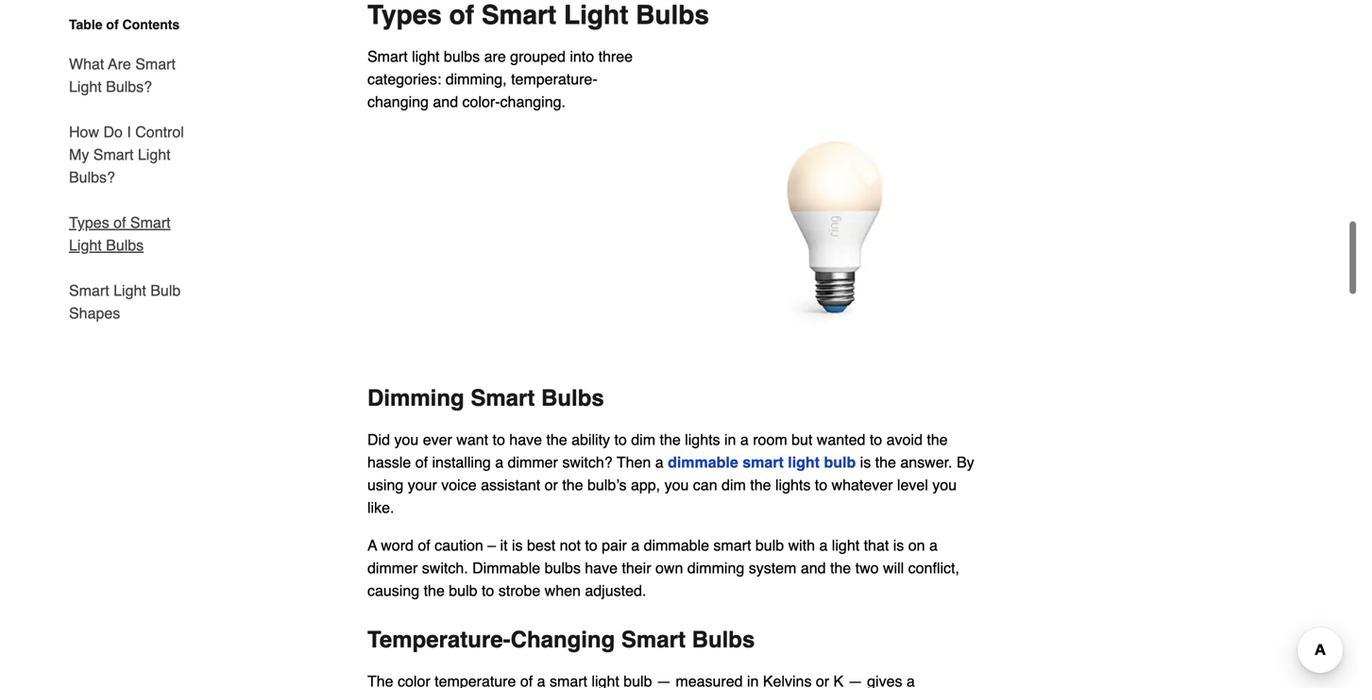 Task type: locate. For each thing, give the bounding box(es) containing it.
1 horizontal spatial light
[[788, 454, 820, 471]]

0 vertical spatial lights
[[685, 431, 720, 449]]

bulb down wanted
[[824, 454, 856, 471]]

dimmer inside a word of caution – it is best not to pair a dimmable smart bulb with a light that is on a dimmer switch. dimmable bulbs have their own dimming system and the two will conflict, causing the bulb to strobe when adjusted.
[[367, 560, 418, 577]]

color-
[[462, 93, 500, 111]]

avoid
[[887, 431, 923, 449]]

have inside a word of caution – it is best not to pair a dimmable smart bulb with a light that is on a dimmer switch. dimmable bulbs have their own dimming system and the two will conflict, causing the bulb to strobe when adjusted.
[[585, 560, 618, 577]]

of
[[449, 0, 474, 30], [106, 17, 119, 32], [113, 214, 126, 231], [415, 454, 428, 471], [418, 537, 430, 554]]

of up your
[[415, 454, 428, 471]]

a right in
[[740, 431, 749, 449]]

lights down dimmable smart light bulb
[[775, 477, 811, 494]]

1 vertical spatial types
[[69, 214, 109, 231]]

dimmer up causing
[[367, 560, 418, 577]]

smart inside how do i control my smart light bulbs?
[[93, 146, 134, 163]]

smart up categories:
[[367, 48, 408, 65]]

0 horizontal spatial light
[[412, 48, 440, 65]]

0 vertical spatial and
[[433, 93, 458, 111]]

smart light bulbs are grouped into three categories: dimming, temperature- changing and color-changing.
[[367, 48, 633, 111]]

smart right are
[[135, 55, 176, 73]]

is up whatever on the bottom right
[[860, 454, 871, 471]]

light inside smart light bulb shapes
[[113, 282, 146, 299]]

dimming
[[687, 560, 744, 577]]

to right want
[[493, 431, 505, 449]]

a
[[367, 537, 377, 554]]

you right did
[[394, 431, 419, 449]]

is right it
[[512, 537, 523, 554]]

lights inside is the answer. by using your voice assistant or the bulb's app, you can dim the lights to whatever level you like.
[[775, 477, 811, 494]]

a right 'on'
[[929, 537, 938, 554]]

0 vertical spatial bulb
[[824, 454, 856, 471]]

types up categories:
[[367, 0, 442, 30]]

smart inside a word of caution – it is best not to pair a dimmable smart bulb with a light that is on a dimmer switch. dimmable bulbs have their own dimming system and the two will conflict, causing the bulb to strobe when adjusted.
[[713, 537, 751, 554]]

how
[[69, 123, 99, 141]]

1 vertical spatial bulbs?
[[69, 169, 115, 186]]

smart up want
[[471, 385, 535, 411]]

like.
[[367, 499, 394, 517]]

smart inside smart light bulbs are grouped into three categories: dimming, temperature- changing and color-changing.
[[367, 48, 408, 65]]

is
[[860, 454, 871, 471], [512, 537, 523, 554], [893, 537, 904, 554]]

1 horizontal spatial dim
[[722, 477, 746, 494]]

light inside the what are smart light bulbs?
[[69, 78, 102, 95]]

smart
[[482, 0, 556, 30], [367, 48, 408, 65], [135, 55, 176, 73], [93, 146, 134, 163], [130, 214, 171, 231], [69, 282, 109, 299], [471, 385, 535, 411], [621, 627, 686, 653]]

light up categories:
[[412, 48, 440, 65]]

into
[[570, 48, 594, 65]]

bulbs
[[444, 48, 480, 65], [545, 560, 581, 577]]

you
[[394, 431, 419, 449], [665, 477, 689, 494], [932, 477, 957, 494]]

smart down adjusted.
[[621, 627, 686, 653]]

types of smart light bulbs
[[367, 0, 709, 30], [69, 214, 171, 254]]

have down pair
[[585, 560, 618, 577]]

1 horizontal spatial lights
[[775, 477, 811, 494]]

dim right can
[[722, 477, 746, 494]]

light
[[412, 48, 440, 65], [788, 454, 820, 471], [832, 537, 860, 554]]

control
[[135, 123, 184, 141]]

1 horizontal spatial dimmer
[[508, 454, 558, 471]]

0 horizontal spatial types of smart light bulbs
[[69, 214, 171, 254]]

bulbs?
[[106, 78, 152, 95], [69, 169, 115, 186]]

adjusted.
[[585, 582, 646, 600]]

types
[[367, 0, 442, 30], [69, 214, 109, 231]]

0 horizontal spatial bulb
[[449, 582, 477, 600]]

you left can
[[665, 477, 689, 494]]

1 vertical spatial lights
[[775, 477, 811, 494]]

bulbs? down are
[[106, 78, 152, 95]]

installing
[[432, 454, 491, 471]]

shapes
[[69, 305, 120, 322]]

the left two
[[830, 560, 851, 577]]

word
[[381, 537, 414, 554]]

system
[[749, 560, 797, 577]]

you down answer.
[[932, 477, 957, 494]]

1 vertical spatial and
[[801, 560, 826, 577]]

switch?
[[562, 454, 613, 471]]

to
[[493, 431, 505, 449], [614, 431, 627, 449], [870, 431, 882, 449], [815, 477, 827, 494], [585, 537, 598, 554], [482, 582, 494, 600]]

bulb up the system
[[755, 537, 784, 554]]

smart up the dimming
[[713, 537, 751, 554]]

light inside how do i control my smart light bulbs?
[[138, 146, 171, 163]]

a right pair
[[631, 537, 640, 554]]

not
[[560, 537, 581, 554]]

0 vertical spatial light
[[412, 48, 440, 65]]

want
[[456, 431, 488, 449]]

best
[[527, 537, 556, 554]]

1 vertical spatial dimmable
[[644, 537, 709, 554]]

app,
[[631, 477, 660, 494]]

0 horizontal spatial is
[[512, 537, 523, 554]]

light up "into"
[[564, 0, 628, 30]]

light down control
[[138, 146, 171, 163]]

ability
[[572, 431, 610, 449]]

bulb
[[824, 454, 856, 471], [755, 537, 784, 554], [449, 582, 477, 600]]

smart
[[743, 454, 784, 471], [713, 537, 751, 554]]

0 vertical spatial dim
[[631, 431, 656, 449]]

of down how do i control my smart light bulbs?
[[113, 214, 126, 231]]

2 horizontal spatial light
[[832, 537, 860, 554]]

a right then
[[655, 454, 664, 471]]

have up assistant
[[509, 431, 542, 449]]

the left ability
[[546, 431, 567, 449]]

of inside a word of caution – it is best not to pair a dimmable smart bulb with a light that is on a dimmer switch. dimmable bulbs have their own dimming system and the two will conflict, causing the bulb to strobe when adjusted.
[[418, 537, 430, 554]]

1 vertical spatial dim
[[722, 477, 746, 494]]

2 horizontal spatial bulb
[[824, 454, 856, 471]]

smart down room
[[743, 454, 784, 471]]

0 horizontal spatial dim
[[631, 431, 656, 449]]

2 vertical spatial light
[[832, 537, 860, 554]]

0 vertical spatial smart
[[743, 454, 784, 471]]

–
[[488, 537, 496, 554]]

the
[[546, 431, 567, 449], [660, 431, 681, 449], [927, 431, 948, 449], [875, 454, 896, 471], [562, 477, 583, 494], [750, 477, 771, 494], [830, 560, 851, 577], [424, 582, 445, 600]]

types down my
[[69, 214, 109, 231]]

0 horizontal spatial bulbs
[[444, 48, 480, 65]]

1 horizontal spatial is
[[860, 454, 871, 471]]

1 horizontal spatial types of smart light bulbs
[[367, 0, 709, 30]]

a
[[740, 431, 749, 449], [495, 454, 503, 471], [655, 454, 664, 471], [631, 537, 640, 554], [819, 537, 828, 554], [929, 537, 938, 554]]

to left whatever on the bottom right
[[815, 477, 827, 494]]

strobe
[[498, 582, 540, 600]]

dimmable inside a word of caution – it is best not to pair a dimmable smart bulb with a light that is on a dimmer switch. dimmable bulbs have their own dimming system and the two will conflict, causing the bulb to strobe when adjusted.
[[644, 537, 709, 554]]

answer.
[[900, 454, 953, 471]]

what are smart light bulbs? link
[[69, 42, 196, 110]]

1 horizontal spatial bulbs
[[545, 560, 581, 577]]

bulb down switch.
[[449, 582, 477, 600]]

bulbs? down my
[[69, 169, 115, 186]]

light inside a word of caution – it is best not to pair a dimmable smart bulb with a light that is on a dimmer switch. dimmable bulbs have their own dimming system and the two will conflict, causing the bulb to strobe when adjusted.
[[832, 537, 860, 554]]

a up assistant
[[495, 454, 503, 471]]

0 horizontal spatial types
[[69, 214, 109, 231]]

the right or
[[562, 477, 583, 494]]

temperature-
[[511, 71, 598, 88]]

table of contents element
[[54, 15, 196, 325]]

and left the color-
[[433, 93, 458, 111]]

light down what
[[69, 78, 102, 95]]

and inside a word of caution – it is best not to pair a dimmable smart bulb with a light that is on a dimmer switch. dimmable bulbs have their own dimming system and the two will conflict, causing the bulb to strobe when adjusted.
[[801, 560, 826, 577]]

dimmer up or
[[508, 454, 558, 471]]

have inside did you ever want to have the ability to dim the lights in a room but wanted to avoid the hassle of installing a dimmer switch? then a
[[509, 431, 542, 449]]

1 vertical spatial smart
[[713, 537, 751, 554]]

0 vertical spatial bulbs?
[[106, 78, 152, 95]]

1 vertical spatial bulbs
[[545, 560, 581, 577]]

1 vertical spatial light
[[788, 454, 820, 471]]

pair
[[602, 537, 627, 554]]

0 horizontal spatial and
[[433, 93, 458, 111]]

of right word
[[418, 537, 430, 554]]

to inside is the answer. by using your voice assistant or the bulb's app, you can dim the lights to whatever level you like.
[[815, 477, 827, 494]]

with
[[788, 537, 815, 554]]

smart inside the what are smart light bulbs?
[[135, 55, 176, 73]]

0 horizontal spatial lights
[[685, 431, 720, 449]]

types of smart light bulbs up smart light bulb shapes link
[[69, 214, 171, 254]]

their
[[622, 560, 651, 577]]

are
[[484, 48, 506, 65]]

bulb's
[[587, 477, 627, 494]]

dimmable up own
[[644, 537, 709, 554]]

1 vertical spatial dimmer
[[367, 560, 418, 577]]

how do i control my smart light bulbs? link
[[69, 110, 196, 200]]

smart down do
[[93, 146, 134, 163]]

light
[[564, 0, 628, 30], [69, 78, 102, 95], [138, 146, 171, 163], [69, 237, 102, 254], [113, 282, 146, 299]]

dimmable up can
[[668, 454, 738, 471]]

causing
[[367, 582, 419, 600]]

in
[[724, 431, 736, 449]]

1 vertical spatial types of smart light bulbs
[[69, 214, 171, 254]]

smart up shapes at the left top
[[69, 282, 109, 299]]

1 horizontal spatial types
[[367, 0, 442, 30]]

1 vertical spatial bulb
[[755, 537, 784, 554]]

1 vertical spatial have
[[585, 560, 618, 577]]

lights left in
[[685, 431, 720, 449]]

that
[[864, 537, 889, 554]]

bulbs up when
[[545, 560, 581, 577]]

bulbs
[[636, 0, 709, 30], [106, 237, 144, 254], [541, 385, 604, 411], [692, 627, 755, 653]]

temperature-
[[367, 627, 511, 653]]

light left that
[[832, 537, 860, 554]]

smart inside smart light bulb shapes
[[69, 282, 109, 299]]

dimmable smart light bulb link
[[668, 454, 856, 471]]

0 horizontal spatial dimmer
[[367, 560, 418, 577]]

types of smart light bulbs up grouped
[[367, 0, 709, 30]]

dim inside did you ever want to have the ability to dim the lights in a room but wanted to avoid the hassle of installing a dimmer switch? then a
[[631, 431, 656, 449]]

bulbs up dimming,
[[444, 48, 480, 65]]

0 vertical spatial have
[[509, 431, 542, 449]]

to down dimmable
[[482, 582, 494, 600]]

light inside smart light bulbs are grouped into three categories: dimming, temperature- changing and color-changing.
[[412, 48, 440, 65]]

changing
[[367, 93, 429, 111]]

light left bulb
[[113, 282, 146, 299]]

but
[[792, 431, 813, 449]]

0 horizontal spatial have
[[509, 431, 542, 449]]

dimmer inside did you ever want to have the ability to dim the lights in a room but wanted to avoid the hassle of installing a dimmer switch? then a
[[508, 454, 558, 471]]

1 horizontal spatial have
[[585, 560, 618, 577]]

1 horizontal spatial and
[[801, 560, 826, 577]]

whatever
[[832, 477, 893, 494]]

to left the avoid
[[870, 431, 882, 449]]

2 horizontal spatial is
[[893, 537, 904, 554]]

is left 'on'
[[893, 537, 904, 554]]

smart inside types of smart light bulbs
[[130, 214, 171, 231]]

dim up then
[[631, 431, 656, 449]]

table of contents
[[69, 17, 180, 32]]

categories:
[[367, 71, 441, 88]]

changing
[[511, 627, 615, 653]]

lights inside did you ever want to have the ability to dim the lights in a room but wanted to avoid the hassle of installing a dimmer switch? then a
[[685, 431, 720, 449]]

two
[[855, 560, 879, 577]]

0 horizontal spatial you
[[394, 431, 419, 449]]

1 horizontal spatial bulb
[[755, 537, 784, 554]]

0 vertical spatial bulbs
[[444, 48, 480, 65]]

of right table
[[106, 17, 119, 32]]

types of smart light bulbs inside the table of contents element
[[69, 214, 171, 254]]

0 vertical spatial dimmer
[[508, 454, 558, 471]]

have
[[509, 431, 542, 449], [585, 560, 618, 577]]

light up shapes at the left top
[[69, 237, 102, 254]]

light down but
[[788, 454, 820, 471]]

what are smart light bulbs?
[[69, 55, 176, 95]]

smart up bulb
[[130, 214, 171, 231]]

types inside types of smart light bulbs link
[[69, 214, 109, 231]]

and down "with"
[[801, 560, 826, 577]]

by
[[957, 454, 974, 471]]



Task type: describe. For each thing, give the bounding box(es) containing it.
dimmable
[[472, 560, 540, 577]]

is inside is the answer. by using your voice assistant or the bulb's app, you can dim the lights to whatever level you like.
[[860, 454, 871, 471]]

voice
[[441, 477, 477, 494]]

wanted
[[817, 431, 866, 449]]

grouped
[[510, 48, 566, 65]]

three
[[598, 48, 633, 65]]

level
[[897, 477, 928, 494]]

it
[[500, 537, 508, 554]]

switch.
[[422, 560, 468, 577]]

will
[[883, 560, 904, 577]]

of up dimming,
[[449, 0, 474, 30]]

2 vertical spatial bulb
[[449, 582, 477, 600]]

of inside did you ever want to have the ability to dim the lights in a room but wanted to avoid the hassle of installing a dimmer switch? then a
[[415, 454, 428, 471]]

caution
[[435, 537, 483, 554]]

types of smart light bulbs link
[[69, 200, 196, 268]]

using
[[367, 477, 404, 494]]

did
[[367, 431, 390, 449]]

bulbs inside a word of caution – it is best not to pair a dimmable smart bulb with a light that is on a dimmer switch. dimmable bulbs have their own dimming system and the two will conflict, causing the bulb to strobe when adjusted.
[[545, 560, 581, 577]]

how do i control my smart light bulbs?
[[69, 123, 184, 186]]

you inside did you ever want to have the ability to dim the lights in a room but wanted to avoid the hassle of installing a dimmer switch? then a
[[394, 431, 419, 449]]

the down the avoid
[[875, 454, 896, 471]]

dim inside is the answer. by using your voice assistant or the bulb's app, you can dim the lights to whatever level you like.
[[722, 477, 746, 494]]

are
[[108, 55, 131, 73]]

room
[[753, 431, 787, 449]]

i
[[127, 123, 131, 141]]

ever
[[423, 431, 452, 449]]

bulbs inside the table of contents element
[[106, 237, 144, 254]]

is the answer. by using your voice assistant or the bulb's app, you can dim the lights to whatever level you like.
[[367, 454, 974, 517]]

of inside types of smart light bulbs
[[113, 214, 126, 231]]

dimming,
[[446, 71, 507, 88]]

smart light bulb shapes link
[[69, 268, 196, 325]]

a ring smart light bulb. image
[[679, 45, 991, 357]]

your
[[408, 477, 437, 494]]

did you ever want to have the ability to dim the lights in a room but wanted to avoid the hassle of installing a dimmer switch? then a
[[367, 431, 948, 471]]

the down dimmable smart light bulb
[[750, 477, 771, 494]]

my
[[69, 146, 89, 163]]

or
[[545, 477, 558, 494]]

bulbs inside smart light bulbs are grouped into three categories: dimming, temperature- changing and color-changing.
[[444, 48, 480, 65]]

to up then
[[614, 431, 627, 449]]

what
[[69, 55, 104, 73]]

conflict,
[[908, 560, 959, 577]]

a word of caution – it is best not to pair a dimmable smart bulb with a light that is on a dimmer switch. dimmable bulbs have their own dimming system and the two will conflict, causing the bulb to strobe when adjusted.
[[367, 537, 959, 600]]

dimming
[[367, 385, 464, 411]]

dimming smart bulbs
[[367, 385, 604, 411]]

when
[[545, 582, 581, 600]]

own
[[655, 560, 683, 577]]

the up is the answer. by using your voice assistant or the bulb's app, you can dim the lights to whatever level you like.
[[660, 431, 681, 449]]

then
[[617, 454, 651, 471]]

bulb
[[150, 282, 181, 299]]

the down switch.
[[424, 582, 445, 600]]

do
[[103, 123, 123, 141]]

0 vertical spatial types of smart light bulbs
[[367, 0, 709, 30]]

smart up grouped
[[482, 0, 556, 30]]

and inside smart light bulbs are grouped into three categories: dimming, temperature- changing and color-changing.
[[433, 93, 458, 111]]

bulbs? inside the what are smart light bulbs?
[[106, 78, 152, 95]]

the up answer.
[[927, 431, 948, 449]]

hassle
[[367, 454, 411, 471]]

2 horizontal spatial you
[[932, 477, 957, 494]]

1 horizontal spatial you
[[665, 477, 689, 494]]

smart light bulb shapes
[[69, 282, 181, 322]]

0 vertical spatial types
[[367, 0, 442, 30]]

can
[[693, 477, 717, 494]]

bulbs? inside how do i control my smart light bulbs?
[[69, 169, 115, 186]]

table
[[69, 17, 103, 32]]

dimmable smart light bulb
[[668, 454, 856, 471]]

assistant
[[481, 477, 540, 494]]

to right not
[[585, 537, 598, 554]]

temperature-changing smart bulbs
[[367, 627, 755, 653]]

a right "with"
[[819, 537, 828, 554]]

contents
[[122, 17, 180, 32]]

0 vertical spatial dimmable
[[668, 454, 738, 471]]

changing.
[[500, 93, 566, 111]]

on
[[908, 537, 925, 554]]



Task type: vqa. For each thing, say whether or not it's contained in the screenshot.
1st E from the bottom of the F E E D B A C K
no



